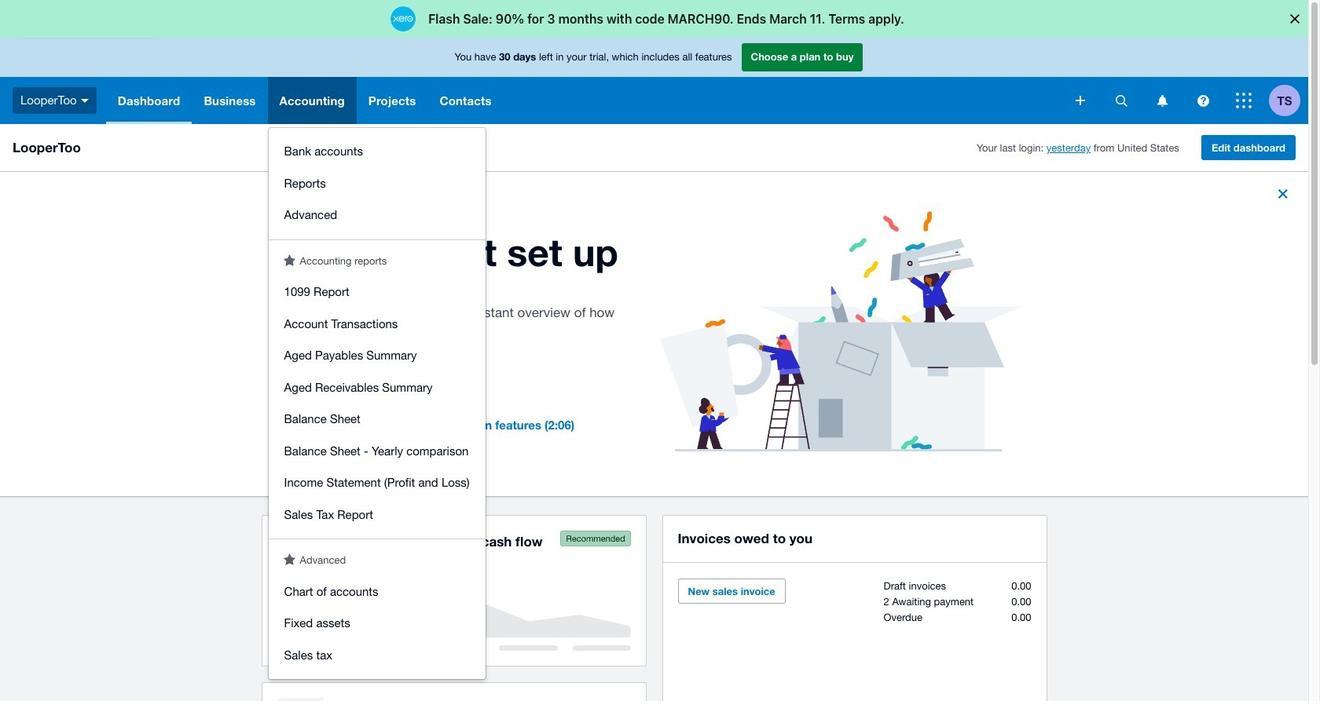 Task type: locate. For each thing, give the bounding box(es) containing it.
svg image
[[1236, 93, 1252, 108]]

advanced group
[[268, 569, 486, 680]]

dialog
[[0, 0, 1320, 38]]

list box
[[268, 128, 486, 680]]

banking icon image
[[277, 531, 324, 578]]

group
[[268, 128, 486, 239]]

svg image
[[1116, 95, 1127, 106], [1157, 95, 1168, 106], [1197, 95, 1209, 106], [1076, 96, 1085, 105], [81, 99, 89, 103]]

banking preview line graph image
[[277, 603, 631, 651]]

banner
[[0, 38, 1309, 680]]



Task type: vqa. For each thing, say whether or not it's contained in the screenshot.
"list box"
yes



Task type: describe. For each thing, give the bounding box(es) containing it.
favourites image
[[283, 554, 295, 566]]

close image
[[1271, 182, 1296, 207]]

recommended icon image
[[560, 531, 631, 547]]

favourites image
[[283, 254, 295, 266]]

reports group
[[268, 269, 486, 539]]



